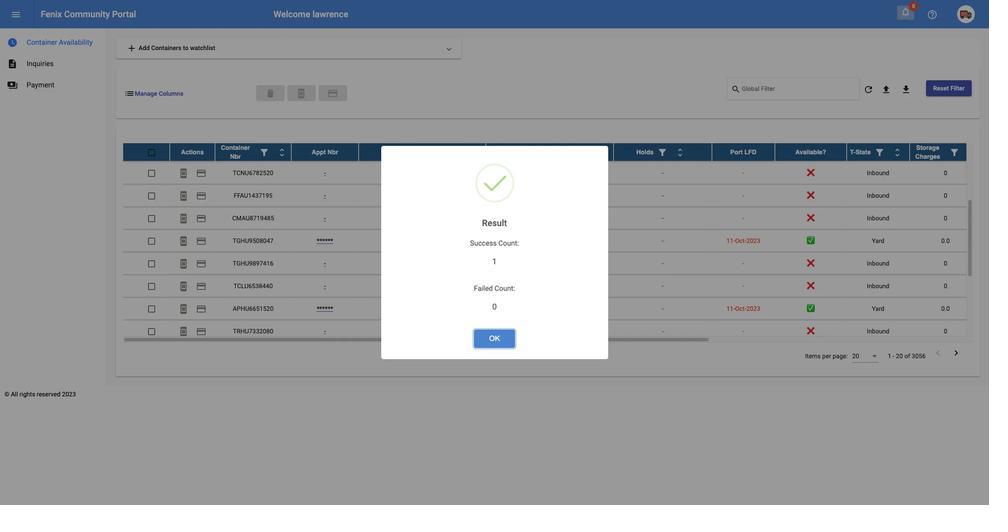 Task type: locate. For each thing, give the bounding box(es) containing it.
6 inbound from the top
[[867, 328, 890, 335]]

2 appt from the left
[[407, 149, 422, 156]]

5 inbound from the top
[[867, 283, 890, 290]]

3 0.0 from the top
[[942, 305, 950, 312]]

book_online button for cmau8719485
[[175, 209, 192, 227]]

no color image containing search
[[731, 84, 742, 95]]

description
[[7, 59, 18, 69]]

2 filter_alt button from the left
[[654, 143, 672, 161]]

3 11- from the top
[[727, 305, 735, 312]]

container for availability
[[27, 38, 57, 47]]

column header
[[215, 143, 291, 161], [614, 143, 712, 161], [847, 143, 910, 161]]

unfold_more button up the tcnu6782520
[[273, 143, 291, 161]]

filter_alt right the "state"
[[875, 147, 885, 158]]

availability
[[59, 38, 93, 47]]

2 inbound from the top
[[867, 192, 890, 199]]

2 vertical spatial ****** link
[[317, 305, 333, 312]]

2 horizontal spatial column header
[[847, 143, 910, 161]]

****** link for tghu9508047
[[317, 237, 333, 244]]

1 inside result dialog
[[492, 257, 497, 266]]

0 for tcnu6782520
[[944, 169, 948, 177]]

1 unfold_more from the left
[[277, 147, 287, 158]]

payment button for tclu6538440
[[192, 277, 210, 295]]

unfold_more right the holds filter_alt
[[675, 147, 686, 158]]

2023 for tghu9508047
[[747, 237, 761, 244]]

yard
[[872, 147, 885, 154], [872, 237, 885, 244], [872, 305, 885, 312]]

file_upload button
[[878, 80, 895, 98]]

1 down success count:
[[492, 257, 497, 266]]

0 horizontal spatial column header
[[215, 143, 291, 161]]

4 inbound from the top
[[867, 260, 890, 267]]

1 vertical spatial yard
[[872, 237, 885, 244]]

11- for aphu6651520
[[727, 305, 735, 312]]

3 unfold_more from the left
[[892, 147, 903, 158]]

yard for tghu9628931
[[872, 147, 885, 154]]

container inside "column header"
[[221, 144, 250, 151]]

- link for tclu6538440
[[324, 283, 326, 290]]

1 row from the top
[[123, 139, 982, 162]]

1 appt from the left
[[312, 149, 326, 156]]

0 vertical spatial oct-
[[735, 147, 747, 154]]

2 unfold_more from the left
[[675, 147, 686, 158]]

notifications_none button
[[897, 5, 915, 20]]

1 0.0 from the top
[[942, 147, 950, 154]]

t-
[[850, 149, 856, 156]]

3 ****** from the top
[[317, 305, 333, 312]]

appt inside 'column header'
[[312, 149, 326, 156]]

- link
[[324, 169, 326, 177], [324, 192, 326, 199], [324, 215, 326, 222], [324, 260, 326, 267], [324, 283, 326, 290], [324, 328, 326, 335]]

4 ❌ from the top
[[807, 260, 815, 267]]

count: for success count:
[[499, 239, 519, 247]]

11-oct-2023
[[727, 147, 761, 154], [727, 237, 761, 244], [727, 305, 761, 312]]

filter_alt inside column header
[[949, 147, 960, 158]]

menu
[[11, 9, 21, 20]]

0 vertical spatial 0.0
[[942, 147, 950, 154]]

******
[[317, 147, 333, 154], [317, 237, 333, 244], [317, 305, 333, 312]]

0 vertical spatial count:
[[499, 239, 519, 247]]

filter_alt
[[259, 147, 270, 158], [657, 147, 668, 158], [875, 147, 885, 158], [949, 147, 960, 158]]

all
[[11, 391, 18, 398]]

1 vertical spatial count:
[[495, 284, 515, 293]]

1 horizontal spatial unfold_more
[[675, 147, 686, 158]]

1 horizontal spatial nbr
[[328, 149, 338, 156]]

navigation containing watch_later
[[0, 28, 106, 96]]

filter_alt right storage charges
[[949, 147, 960, 158]]

cell
[[359, 162, 486, 184], [486, 162, 614, 184], [359, 185, 486, 207], [486, 185, 614, 207], [359, 207, 486, 229], [486, 207, 614, 229], [359, 230, 486, 252], [486, 230, 614, 252], [359, 252, 486, 275], [486, 252, 614, 275], [359, 275, 486, 297], [486, 275, 614, 297], [359, 298, 486, 320], [486, 298, 614, 320], [359, 320, 486, 342], [486, 320, 614, 342]]

1 ****** from the top
[[317, 147, 333, 154]]

no color image containing list
[[124, 88, 135, 99]]

no color image containing menu
[[11, 9, 21, 20]]

payment for cmau8719485
[[196, 213, 207, 224]]

❌
[[807, 169, 815, 177], [807, 192, 815, 199], [807, 215, 815, 222], [807, 260, 815, 267], [807, 283, 815, 290], [807, 328, 815, 335]]

no color image containing description
[[7, 59, 18, 69]]

no color image inside navigate_next button
[[951, 348, 962, 358]]

payment for tclu6538440
[[196, 281, 207, 292]]

3 ****** link from the top
[[317, 305, 333, 312]]

tghu9628931
[[233, 147, 274, 154]]

1 left of
[[888, 353, 892, 360]]

book_online
[[296, 88, 307, 99], [178, 146, 189, 156], [178, 168, 189, 179], [178, 191, 189, 201], [178, 213, 189, 224], [178, 236, 189, 247], [178, 259, 189, 269], [178, 281, 189, 292], [178, 304, 189, 315], [178, 327, 189, 337]]

payment button for trhu7332080
[[192, 322, 210, 340]]

appt for appt time
[[407, 149, 422, 156]]

nbr inside 'column header'
[[328, 149, 338, 156]]

4 filter_alt from the left
[[949, 147, 960, 158]]

filter_alt button for storage charges
[[946, 143, 964, 161]]

3 filter_alt button from the left
[[871, 143, 889, 161]]

2 yard from the top
[[872, 237, 885, 244]]

0 vertical spatial 1
[[492, 257, 497, 266]]

book_online button for tghu9508047
[[175, 232, 192, 250]]

oct- for tghu9508047
[[735, 237, 747, 244]]

0 vertical spatial yard
[[872, 147, 885, 154]]

port
[[731, 149, 743, 156]]

0 inside result dialog
[[492, 302, 497, 311]]

2 ❌ from the top
[[807, 192, 815, 199]]

3 yard from the top
[[872, 305, 885, 312]]

page:
[[833, 353, 848, 360]]

❌ for tclu6538440
[[807, 283, 815, 290]]

3 - link from the top
[[324, 215, 326, 222]]

payment button for cmau8719485
[[192, 209, 210, 227]]

ok button
[[474, 330, 515, 348]]

2023-10-09 09:30-09:59
[[390, 147, 455, 154]]

0 horizontal spatial appt
[[312, 149, 326, 156]]

no color image containing navigate_before
[[933, 348, 944, 358]]

3 column header from the left
[[847, 143, 910, 161]]

0 horizontal spatial container
[[27, 38, 57, 47]]

20 right page:
[[853, 353, 860, 360]]

appt time column header
[[359, 143, 486, 161]]

navigation
[[0, 28, 106, 96]]

1 horizontal spatial unfold_more button
[[672, 143, 689, 161]]

2 11-oct-2023 from the top
[[727, 237, 761, 244]]

1 horizontal spatial column header
[[614, 143, 712, 161]]

payments
[[7, 80, 18, 90]]

payment for tghu9508047
[[196, 236, 207, 247]]

book_online for tcnu6782520
[[178, 168, 189, 179]]

unfold_more for state
[[892, 147, 903, 158]]

0.0
[[942, 147, 950, 154], [942, 237, 950, 244], [942, 305, 950, 312]]

2 vertical spatial oct-
[[735, 305, 747, 312]]

1 horizontal spatial appt
[[407, 149, 422, 156]]

1 horizontal spatial container
[[221, 144, 250, 151]]

0 vertical spatial ******
[[317, 147, 333, 154]]

book_online button
[[288, 85, 316, 101], [175, 141, 192, 159], [175, 164, 192, 182], [175, 187, 192, 204], [175, 209, 192, 227], [175, 232, 192, 250], [175, 255, 192, 272], [175, 277, 192, 295], [175, 300, 192, 318], [175, 322, 192, 340]]

2 row from the top
[[123, 143, 982, 161]]

1 vertical spatial container
[[221, 144, 250, 151]]

5 ❌ from the top
[[807, 283, 815, 290]]

count: right the failed
[[495, 284, 515, 293]]

0 horizontal spatial 1
[[492, 257, 497, 266]]

1 inbound from the top
[[867, 169, 890, 177]]

2 oct- from the top
[[735, 237, 747, 244]]

no color image containing unfold_more
[[675, 147, 686, 158]]

unfold_more
[[277, 147, 287, 158], [675, 147, 686, 158], [892, 147, 903, 158]]

2 horizontal spatial unfold_more
[[892, 147, 903, 158]]

yard for aphu6651520
[[872, 305, 885, 312]]

no color image inside filter_alt column header
[[949, 147, 960, 158]]

2 0.0 from the top
[[942, 237, 950, 244]]

1 vertical spatial oct-
[[735, 237, 747, 244]]

payment for tcnu6782520
[[196, 168, 207, 179]]

20 left of
[[896, 353, 903, 360]]

holds
[[637, 149, 654, 156]]

6 row from the top
[[123, 230, 982, 252]]

1 unfold_more button from the left
[[273, 143, 291, 161]]

1 20 from the left
[[853, 353, 860, 360]]

oct- for aphu6651520
[[735, 305, 747, 312]]

filter_alt up the tcnu6782520
[[259, 147, 270, 158]]

unfold_more button right t-state filter_alt
[[889, 143, 907, 161]]

items per page:
[[805, 353, 848, 360]]

0.0 for aphu6651520
[[942, 305, 950, 312]]

1 yard from the top
[[872, 147, 885, 154]]

6 - link from the top
[[324, 328, 326, 335]]

10 row from the top
[[123, 320, 982, 343]]

1 vertical spatial ****** link
[[317, 237, 333, 244]]

aphu6651520
[[233, 305, 274, 312]]

count: for failed count:
[[495, 284, 515, 293]]

2 11- from the top
[[727, 237, 735, 244]]

nbr inside container nbr
[[230, 153, 241, 160]]

4 filter_alt button from the left
[[946, 143, 964, 161]]

****** for aphu6651520
[[317, 305, 333, 312]]

2 horizontal spatial appt
[[553, 149, 567, 156]]

3 ❌ from the top
[[807, 215, 815, 222]]

0
[[944, 169, 948, 177], [944, 192, 948, 199], [944, 215, 948, 222], [944, 260, 948, 267], [944, 283, 948, 290], [492, 302, 497, 311], [944, 328, 948, 335]]

1 horizontal spatial 20
[[896, 353, 903, 360]]

0 for trhu7332080
[[944, 328, 948, 335]]

1 vertical spatial 1
[[888, 353, 892, 360]]

0 vertical spatial 11-
[[727, 147, 735, 154]]

no color image inside file_download button
[[901, 84, 912, 95]]

container up inquiries
[[27, 38, 57, 47]]

no color image containing refresh
[[863, 84, 874, 95]]

file_upload
[[881, 84, 892, 95]]

row containing filter_alt
[[123, 143, 982, 161]]

5 - link from the top
[[324, 283, 326, 290]]

book_online for tghu9897416
[[178, 259, 189, 269]]

2023 for aphu6651520
[[747, 305, 761, 312]]

unfold_more right tghu9628931
[[277, 147, 287, 158]]

11-
[[727, 147, 735, 154], [727, 237, 735, 244], [727, 305, 735, 312]]

count: down result
[[499, 239, 519, 247]]

container up the tcnu6782520
[[221, 144, 250, 151]]

filter_alt right holds
[[657, 147, 668, 158]]

container inside navigation
[[27, 38, 57, 47]]

11-oct-2023 for tghu9508047
[[727, 237, 761, 244]]

1 oct- from the top
[[735, 147, 747, 154]]

payment for aphu6651520
[[196, 304, 207, 315]]

0 horizontal spatial unfold_more
[[277, 147, 287, 158]]

delete image
[[265, 88, 276, 99]]

oct-
[[735, 147, 747, 154], [735, 237, 747, 244], [735, 305, 747, 312]]

inbound for tcnu6782520
[[867, 169, 890, 177]]

book_online for tghu9508047
[[178, 236, 189, 247]]

appt
[[312, 149, 326, 156], [407, 149, 422, 156], [553, 149, 567, 156]]

0 horizontal spatial 20
[[853, 353, 860, 360]]

payment for tghu9628931
[[196, 146, 207, 156]]

payment for ffau1437195
[[196, 191, 207, 201]]

0 for ffau1437195
[[944, 192, 948, 199]]

4 - link from the top
[[324, 260, 326, 267]]

reserved
[[37, 391, 60, 398]]

lawrence
[[313, 9, 348, 20]]

09
[[414, 147, 421, 154]]

unfold_more button
[[273, 143, 291, 161], [672, 143, 689, 161], [889, 143, 907, 161]]

nbr
[[328, 149, 338, 156], [230, 153, 241, 160]]

reset filter
[[933, 85, 965, 92]]

1
[[492, 257, 497, 266], [888, 353, 892, 360]]

filter_alt button
[[255, 143, 273, 161], [654, 143, 672, 161], [871, 143, 889, 161], [946, 143, 964, 161]]

1 11-oct-2023 from the top
[[727, 147, 761, 154]]

1 vertical spatial 11-
[[727, 237, 735, 244]]

no color image containing file_upload
[[881, 84, 892, 95]]

2 vertical spatial 11-oct-2023
[[727, 305, 761, 312]]

1 vertical spatial 0.0
[[942, 237, 950, 244]]

0 vertical spatial ****** link
[[317, 147, 333, 154]]

2 20 from the left
[[896, 353, 903, 360]]

1 horizontal spatial 1
[[888, 353, 892, 360]]

2 vertical spatial 0.0
[[942, 305, 950, 312]]

active appt
[[533, 149, 567, 156]]

actions column header
[[170, 143, 215, 161]]

payment button
[[319, 85, 347, 101], [192, 141, 210, 159], [192, 164, 210, 182], [192, 187, 210, 204], [192, 209, 210, 227], [192, 232, 210, 250], [192, 255, 210, 272], [192, 277, 210, 295], [192, 300, 210, 318], [192, 322, 210, 340]]

unfold_more right t-state filter_alt
[[892, 147, 903, 158]]

2 horizontal spatial unfold_more button
[[889, 143, 907, 161]]

2023
[[747, 147, 761, 154], [747, 237, 761, 244], [747, 305, 761, 312], [62, 391, 76, 398]]

unfold_more button for state
[[889, 143, 907, 161]]

1 vertical spatial ******
[[317, 237, 333, 244]]

6 ❌ from the top
[[807, 328, 815, 335]]

inbound
[[867, 169, 890, 177], [867, 192, 890, 199], [867, 215, 890, 222], [867, 260, 890, 267], [867, 283, 890, 290], [867, 328, 890, 335]]

3 inbound from the top
[[867, 215, 890, 222]]

book_online for trhu7332080
[[178, 327, 189, 337]]

20
[[853, 353, 860, 360], [896, 353, 903, 360]]

help_outline button
[[924, 5, 942, 23]]

2 vertical spatial ******
[[317, 305, 333, 312]]

grid
[[123, 139, 982, 343]]

navigate_before
[[933, 348, 944, 358]]

2 vertical spatial yard
[[872, 305, 885, 312]]

1 11- from the top
[[727, 147, 735, 154]]

0 horizontal spatial nbr
[[230, 153, 241, 160]]

****** link for tghu9628931
[[317, 147, 333, 154]]

row
[[123, 139, 982, 162], [123, 143, 982, 161], [123, 162, 982, 185], [123, 185, 982, 207], [123, 207, 982, 230], [123, 230, 982, 252], [123, 252, 982, 275], [123, 275, 982, 298], [123, 298, 982, 320], [123, 320, 982, 343]]

3 11-oct-2023 from the top
[[727, 305, 761, 312]]

available? column header
[[775, 143, 847, 161]]

2 ****** from the top
[[317, 237, 333, 244]]

no color image containing notifications_none
[[901, 7, 911, 17]]

1 vertical spatial 11-oct-2023
[[727, 237, 761, 244]]

0 vertical spatial container
[[27, 38, 57, 47]]

- link for tghu9897416
[[324, 260, 326, 267]]

storage
[[917, 144, 940, 151]]

charges
[[916, 153, 941, 160]]

items
[[805, 353, 821, 360]]

2 vertical spatial 11-
[[727, 305, 735, 312]]

no color image inside menu "button"
[[11, 9, 21, 20]]

2 - link from the top
[[324, 192, 326, 199]]

09:59
[[440, 147, 455, 154]]

1 - link from the top
[[324, 169, 326, 177]]

of
[[905, 353, 911, 360]]

no color image containing navigate_next
[[951, 348, 962, 358]]

2 unfold_more button from the left
[[672, 143, 689, 161]]

no color image containing payments
[[7, 80, 18, 90]]

count:
[[499, 239, 519, 247], [495, 284, 515, 293]]

✅ for tghu9628931
[[807, 147, 815, 154]]

no color image
[[7, 59, 18, 69], [863, 84, 874, 95], [178, 146, 189, 156], [259, 147, 270, 158], [277, 147, 287, 158], [657, 147, 668, 158], [875, 147, 885, 158], [892, 147, 903, 158], [949, 147, 960, 158], [196, 191, 207, 201], [196, 213, 207, 224], [178, 236, 189, 247], [196, 236, 207, 247], [196, 259, 207, 269], [178, 281, 189, 292], [196, 281, 207, 292], [196, 304, 207, 315], [933, 348, 944, 358]]

1 filter_alt button from the left
[[255, 143, 273, 161]]

book_online for tclu6538440
[[178, 281, 189, 292]]

yard for tghu9508047
[[872, 237, 885, 244]]

0 horizontal spatial unfold_more button
[[273, 143, 291, 161]]

delete
[[265, 88, 276, 99]]

unfold_more button right the holds filter_alt
[[672, 143, 689, 161]]

3 unfold_more button from the left
[[889, 143, 907, 161]]

tclu6538440
[[234, 283, 273, 290]]

3 oct- from the top
[[735, 305, 747, 312]]

no color image containing file_download
[[901, 84, 912, 95]]

no color image
[[901, 7, 911, 17], [11, 9, 21, 20], [927, 9, 938, 20], [7, 37, 18, 48], [7, 80, 18, 90], [731, 84, 742, 95], [881, 84, 892, 95], [901, 84, 912, 95], [124, 88, 135, 99], [296, 88, 307, 99], [328, 88, 339, 99], [196, 146, 207, 156], [675, 147, 686, 158], [178, 168, 189, 179], [196, 168, 207, 179], [178, 191, 189, 201], [178, 213, 189, 224], [178, 259, 189, 269], [178, 304, 189, 315], [178, 327, 189, 337], [196, 327, 207, 337], [951, 348, 962, 358]]

1 ****** link from the top
[[317, 147, 333, 154]]

0 vertical spatial 11-oct-2023
[[727, 147, 761, 154]]

1 ❌ from the top
[[807, 169, 815, 177]]

payment
[[328, 88, 339, 99], [196, 146, 207, 156], [196, 168, 207, 179], [196, 191, 207, 201], [196, 213, 207, 224], [196, 236, 207, 247], [196, 259, 207, 269], [196, 281, 207, 292], [196, 304, 207, 315], [196, 327, 207, 337]]

menu button
[[7, 5, 25, 23]]

2 ****** link from the top
[[317, 237, 333, 244]]

no color image containing help_outline
[[927, 9, 938, 20]]



Task type: describe. For each thing, give the bounding box(es) containing it.
appt for appt nbr
[[312, 149, 326, 156]]

payment button for ffau1437195
[[192, 187, 210, 204]]

storage charges
[[916, 144, 941, 160]]

ffau1437195
[[234, 192, 273, 199]]

navigate_next
[[951, 348, 962, 358]]

tghu9897416
[[233, 260, 274, 267]]

result dialog
[[381, 146, 608, 359]]

book_online for aphu6651520
[[178, 304, 189, 315]]

❌ for cmau8719485
[[807, 215, 815, 222]]

port lfd column header
[[712, 143, 775, 161]]

0 for tghu9897416
[[944, 260, 948, 267]]

columns
[[159, 90, 184, 97]]

book_online button for trhu7332080
[[175, 322, 192, 340]]

rights
[[19, 391, 35, 398]]

0.0 for tghu9628931
[[942, 147, 950, 154]]

manage
[[135, 90, 157, 97]]

payment button for tghu9897416
[[192, 255, 210, 272]]

watch_later
[[7, 37, 18, 48]]

filter_alt button for t-state
[[871, 143, 889, 161]]

- link for cmau8719485
[[324, 215, 326, 222]]

book_online for cmau8719485
[[178, 213, 189, 224]]

lfd
[[745, 149, 757, 156]]

time
[[423, 149, 438, 156]]

no color image inside "help_outline" popup button
[[927, 9, 938, 20]]

port lfd
[[731, 149, 757, 156]]

file_download button
[[898, 80, 915, 98]]

trhu7332080
[[233, 328, 273, 335]]

5 row from the top
[[123, 207, 982, 230]]

nbr for appt nbr
[[328, 149, 338, 156]]

payment button for tghu9508047
[[192, 232, 210, 250]]

navigate_before button
[[930, 347, 946, 360]]

1 for 1
[[492, 257, 497, 266]]

book_online for tghu9628931
[[178, 146, 189, 156]]

appt nbr column header
[[291, 143, 359, 161]]

welcome lawrence
[[274, 9, 348, 20]]

1 for 1 - 20 of 3056
[[888, 353, 892, 360]]

11- for tghu9508047
[[727, 237, 735, 244]]

unfold_more button for filter_alt
[[672, 143, 689, 161]]

❌ for ffau1437195
[[807, 192, 815, 199]]

- link for trhu7332080
[[324, 328, 326, 335]]

payment for trhu7332080
[[196, 327, 207, 337]]

search
[[731, 84, 741, 94]]

inbound for tclu6538440
[[867, 283, 890, 290]]

holds filter_alt
[[637, 147, 668, 158]]

book_online button for ffau1437195
[[175, 187, 192, 204]]

9 row from the top
[[123, 298, 982, 320]]

0.0 for tghu9508047
[[942, 237, 950, 244]]

book_online button for tcnu6782520
[[175, 164, 192, 182]]

- link for tcnu6782520
[[324, 169, 326, 177]]

filter_alt button for holds
[[654, 143, 672, 161]]

✅ for aphu6651520
[[807, 305, 815, 312]]

list manage columns
[[124, 88, 184, 99]]

success count:
[[470, 239, 519, 247]]

inbound for cmau8719485
[[867, 215, 890, 222]]

payment for tghu9897416
[[196, 259, 207, 269]]

tcnu6782520
[[233, 169, 273, 177]]

reset
[[933, 85, 949, 92]]

navigate_next button
[[949, 347, 965, 360]]

❌ for tcnu6782520
[[807, 169, 815, 177]]

2 filter_alt from the left
[[657, 147, 668, 158]]

0 for tclu6538440
[[944, 283, 948, 290]]

filter
[[951, 85, 965, 92]]

7 row from the top
[[123, 252, 982, 275]]

per
[[823, 353, 831, 360]]

inbound for tghu9897416
[[867, 260, 890, 267]]

inbound for ffau1437195
[[867, 192, 890, 199]]

book_online button for aphu6651520
[[175, 300, 192, 318]]

11- for tghu9628931
[[727, 147, 735, 154]]

fenix
[[41, 9, 62, 20]]

active
[[533, 149, 551, 156]]

- link for ffau1437195
[[324, 192, 326, 199]]

1 filter_alt from the left
[[259, 147, 270, 158]]

© all rights reserved 2023
[[4, 391, 76, 398]]

failed
[[474, 284, 493, 293]]

payment button for tghu9628931
[[192, 141, 210, 159]]

payment button for tcnu6782520
[[192, 164, 210, 182]]

file_download
[[901, 84, 912, 95]]

state
[[856, 149, 871, 156]]

no color image inside navigate_before button
[[933, 348, 944, 358]]

community
[[64, 9, 110, 20]]

3 filter_alt from the left
[[875, 147, 885, 158]]

09:30-
[[423, 147, 440, 154]]

❌ for tghu9897416
[[807, 260, 815, 267]]

help_outline
[[927, 9, 938, 20]]

welcome
[[274, 9, 310, 20]]

inbound for trhu7332080
[[867, 328, 890, 335]]

refresh button
[[860, 80, 878, 98]]

11-oct-2023 for aphu6651520
[[727, 305, 761, 312]]

active appt column header
[[486, 143, 614, 161]]

notifications_none
[[901, 7, 911, 17]]

8 row from the top
[[123, 275, 982, 298]]

payment button for aphu6651520
[[192, 300, 210, 318]]

success
[[470, 239, 497, 247]]

****** for tghu9628931
[[317, 147, 333, 154]]

container availability
[[27, 38, 93, 47]]

unfold_more for filter_alt
[[675, 147, 686, 158]]

fenix community portal
[[41, 9, 136, 20]]

3 appt from the left
[[553, 149, 567, 156]]

book_online button for tghu9897416
[[175, 255, 192, 272]]

container for nbr
[[221, 144, 250, 151]]

list
[[124, 88, 135, 99]]

Global Watchlist Filter field
[[742, 87, 855, 94]]

0 for cmau8719485
[[944, 215, 948, 222]]

grid containing book_online
[[123, 139, 982, 343]]

delete button
[[256, 85, 284, 101]]

2023 for tghu9628931
[[747, 147, 761, 154]]

failed count:
[[474, 284, 515, 293]]

inquiries
[[27, 59, 54, 68]]

11-oct-2023 for tghu9628931
[[727, 147, 761, 154]]

portal
[[112, 9, 136, 20]]

2023-
[[390, 147, 405, 154]]

****** for tghu9508047
[[317, 237, 333, 244]]

cmau8719485
[[232, 215, 274, 222]]

available?
[[796, 149, 826, 156]]

appt nbr
[[312, 149, 338, 156]]

✅ for tghu9508047
[[807, 237, 815, 244]]

book_online button for tghu9628931
[[175, 141, 192, 159]]

book_online for ffau1437195
[[178, 191, 189, 201]]

****** link for aphu6651520
[[317, 305, 333, 312]]

container nbr
[[221, 144, 250, 160]]

filter_alt column header
[[910, 143, 982, 161]]

result
[[482, 218, 507, 228]]

3 row from the top
[[123, 162, 982, 185]]

actions
[[181, 149, 204, 156]]

no color image containing watch_later
[[7, 37, 18, 48]]

appt time
[[407, 149, 438, 156]]

2 column header from the left
[[614, 143, 712, 161]]

reset filter button
[[926, 80, 972, 96]]

ok
[[489, 334, 500, 343]]

no color image inside the file_upload button
[[881, 84, 892, 95]]

❌ for trhu7332080
[[807, 328, 815, 335]]

t-state filter_alt
[[850, 147, 885, 158]]

book_online button for tclu6538440
[[175, 277, 192, 295]]

1 - 20 of 3056
[[888, 353, 926, 360]]

no color image inside refresh button
[[863, 84, 874, 95]]

no color image inside navigation
[[7, 59, 18, 69]]

nbr for container nbr
[[230, 153, 241, 160]]

10-
[[405, 147, 414, 154]]

oct- for tghu9628931
[[735, 147, 747, 154]]

tghu9508047
[[233, 237, 274, 244]]

©
[[4, 391, 9, 398]]

payment
[[27, 81, 54, 89]]

1 column header from the left
[[215, 143, 291, 161]]

refresh
[[863, 84, 874, 95]]

3056
[[912, 353, 926, 360]]

no color image inside the 'notifications_none' popup button
[[901, 7, 911, 17]]

4 row from the top
[[123, 185, 982, 207]]

filter_alt button for container nbr
[[255, 143, 273, 161]]



Task type: vqa. For each thing, say whether or not it's contained in the screenshot.


